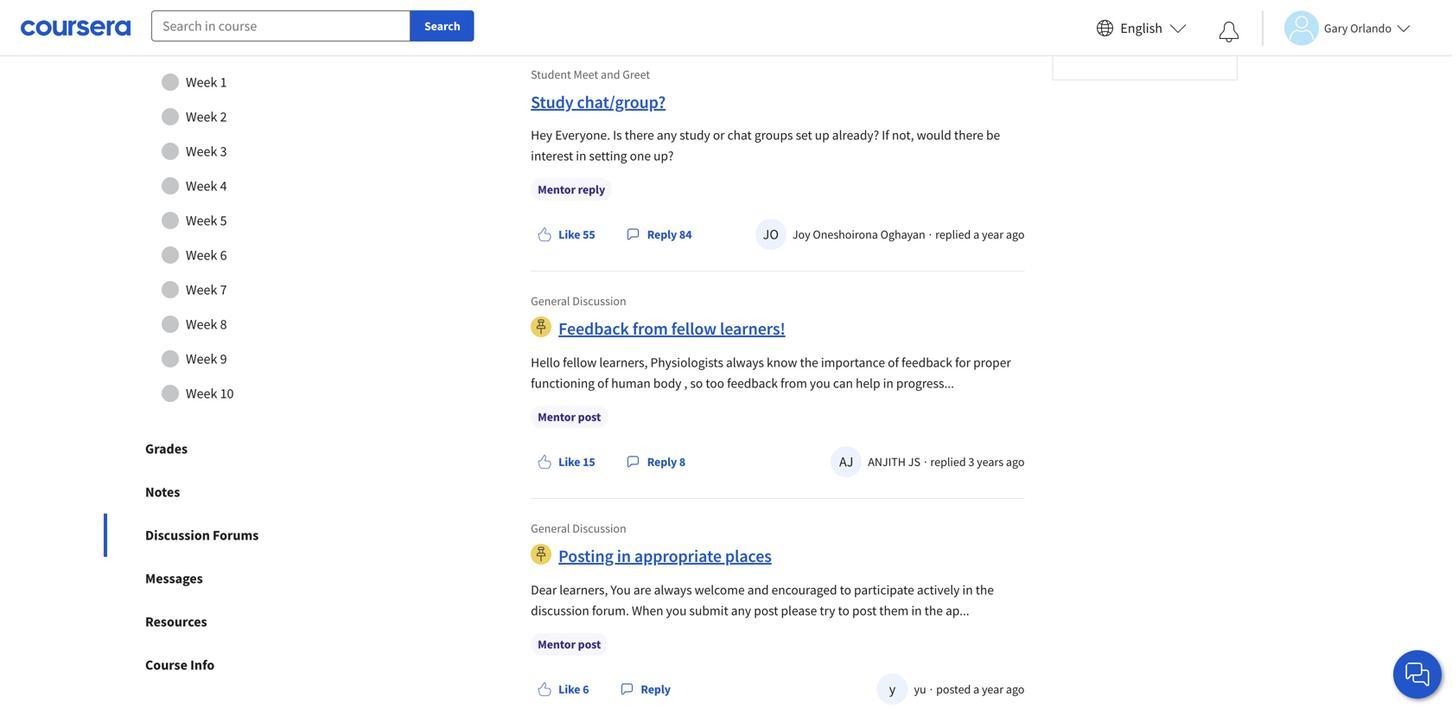 Task type: locate. For each thing, give the bounding box(es) containing it.
8 down ,
[[680, 454, 686, 470]]

post down participate
[[853, 602, 877, 619]]

1 vertical spatial replied
[[931, 454, 966, 470]]

1 vertical spatial you
[[666, 602, 687, 619]]

dear
[[531, 582, 557, 598]]

0 horizontal spatial there
[[625, 127, 654, 143]]

4 week from the top
[[186, 177, 217, 195]]

0 horizontal spatial the
[[800, 354, 819, 371]]

the right the 'actively'
[[976, 582, 994, 598]]

2 general from the top
[[531, 521, 570, 536]]

posting in appropriate places link
[[559, 545, 772, 567]]

0 vertical spatial learners,
[[600, 354, 648, 371]]

0 vertical spatial year
[[982, 227, 1004, 242]]

6 week from the top
[[186, 247, 217, 264]]

0 horizontal spatial from
[[633, 318, 668, 339]]

to
[[840, 582, 852, 598], [838, 602, 850, 619]]

3 down "2"
[[220, 143, 227, 160]]

week for week 10
[[186, 385, 217, 402]]

thumbs up image inside like 55 button
[[538, 227, 552, 241]]

reply down when
[[641, 681, 671, 697]]

· replied a year ago
[[929, 227, 1025, 242]]

· right 'oghayan'
[[929, 227, 932, 242]]

any
[[657, 127, 677, 143], [731, 602, 752, 619]]

4
[[220, 177, 227, 195]]

1 mentor post from the top
[[538, 409, 601, 425]]

like inside like 6 button
[[559, 681, 581, 697]]

to right try
[[838, 602, 850, 619]]

learners, up discussion
[[560, 582, 608, 598]]

feedback up progress... at the right
[[902, 354, 953, 371]]

1 vertical spatial a
[[974, 681, 980, 697]]

0 horizontal spatial 6
[[220, 247, 227, 264]]

y
[[890, 681, 896, 698]]

0 horizontal spatial 8
[[220, 316, 227, 333]]

1 vertical spatial ago
[[1006, 454, 1025, 470]]

2 thumbs up image from the top
[[538, 455, 552, 469]]

proper
[[974, 354, 1011, 371]]

post left please
[[754, 602, 779, 619]]

Search in course text field
[[151, 10, 411, 42]]

reply left 84 at the left
[[647, 227, 677, 242]]

study chat/group? link
[[531, 91, 666, 113]]

learners, inside hello fellow learners,  physiologists always know the importance of feedback for proper functioning of human body ,  so too feedback from you can help in progress...
[[600, 354, 648, 371]]

10 week from the top
[[186, 385, 217, 402]]

0 vertical spatial ·
[[929, 227, 932, 242]]

0 vertical spatial 3
[[220, 143, 227, 160]]

in down 'everyone.' at the left
[[576, 148, 587, 164]]

replied for aj
[[931, 454, 966, 470]]

thumbs up image left like 55
[[538, 227, 552, 241]]

week down week 2
[[186, 143, 217, 160]]

week 10
[[186, 385, 234, 402]]

0 vertical spatial mentor post
[[538, 409, 601, 425]]

mentor post down functioning
[[538, 409, 601, 425]]

week left 4
[[186, 177, 217, 195]]

1 horizontal spatial you
[[810, 375, 831, 391]]

like inside like 15 button
[[559, 454, 581, 470]]

replied right 'oghayan'
[[936, 227, 971, 242]]

1 general from the top
[[531, 293, 570, 309]]

1 vertical spatial and
[[748, 582, 769, 598]]

5 week from the top
[[186, 212, 217, 229]]

discussion forums
[[145, 527, 259, 544]]

you right when
[[666, 602, 687, 619]]

1 there from the left
[[625, 127, 654, 143]]

1 vertical spatial from
[[781, 375, 807, 391]]

8 inside 'week 8' link
[[220, 316, 227, 333]]

1 vertical spatial always
[[654, 582, 692, 598]]

grades link
[[104, 427, 353, 470]]

year for y
[[982, 681, 1004, 697]]

a right the posted
[[974, 681, 980, 697]]

week 2
[[186, 108, 227, 125]]

1 vertical spatial thumbs up image
[[538, 455, 552, 469]]

3 ago from the top
[[1006, 681, 1025, 697]]

is
[[613, 127, 622, 143]]

a for jo
[[974, 227, 980, 242]]

2
[[220, 108, 227, 125]]

general discussion
[[531, 293, 627, 309], [531, 521, 627, 536]]

1 general discussion from the top
[[531, 293, 627, 309]]

discussion
[[573, 293, 627, 309], [573, 521, 627, 536], [145, 527, 210, 544]]

like left 55
[[559, 227, 581, 242]]

you inside dear learners,  you are always welcome and encouraged to participate actively in the discussion forum.  when you submit any post please try to post them in the ap...
[[666, 602, 687, 619]]

setting
[[589, 148, 627, 164]]

0 vertical spatial like
[[559, 227, 581, 242]]

3 thumbs up image from the top
[[538, 682, 552, 696]]

feedback down know
[[727, 375, 778, 391]]

1 ago from the top
[[1006, 227, 1025, 242]]

yu
[[914, 681, 927, 697]]

coursera image
[[21, 14, 131, 42]]

1 vertical spatial the
[[976, 582, 994, 598]]

mentor down discussion
[[538, 636, 576, 652]]

1 vertical spatial 3
[[969, 454, 975, 470]]

encouraged
[[772, 582, 837, 598]]

1 vertical spatial year
[[982, 681, 1004, 697]]

study
[[680, 127, 711, 143]]

8 inside reply 8 link
[[680, 454, 686, 470]]

always right are
[[654, 582, 692, 598]]

general discussion up feedback
[[531, 293, 627, 309]]

pinned forum post image up dear
[[531, 544, 552, 565]]

0 vertical spatial of
[[888, 354, 899, 371]]

posted
[[937, 681, 971, 697]]

can
[[833, 375, 853, 391]]

3 mentor from the top
[[538, 636, 576, 652]]

1 horizontal spatial always
[[726, 354, 764, 371]]

1 vertical spatial feedback
[[727, 375, 778, 391]]

0 vertical spatial ago
[[1006, 227, 1025, 242]]

2 there from the left
[[954, 127, 984, 143]]

2 ago from the top
[[1006, 454, 1025, 470]]

always for fellow
[[726, 354, 764, 371]]

interest
[[531, 148, 573, 164]]

0 vertical spatial mentor post element
[[531, 406, 608, 428]]

1 vertical spatial 6
[[583, 681, 589, 697]]

week 8
[[186, 316, 227, 333]]

1 vertical spatial general
[[531, 521, 570, 536]]

2 vertical spatial mentor
[[538, 636, 576, 652]]

messages link
[[104, 557, 353, 600]]

fellow up "physiologists"
[[672, 318, 717, 339]]

0 horizontal spatial fellow
[[563, 354, 597, 371]]

3 week from the top
[[186, 143, 217, 160]]

0 vertical spatial reply
[[647, 227, 677, 242]]

0 horizontal spatial and
[[601, 67, 620, 82]]

week left the 10
[[186, 385, 217, 402]]

discussion forums link
[[104, 514, 353, 557]]

anjith
[[868, 454, 906, 470]]

always down learners!
[[726, 354, 764, 371]]

6 down '5' at left top
[[220, 247, 227, 264]]

3 left the years
[[969, 454, 975, 470]]

8 down 7
[[220, 316, 227, 333]]

0 vertical spatial general
[[531, 293, 570, 309]]

you left can
[[810, 375, 831, 391]]

0 vertical spatial replied
[[936, 227, 971, 242]]

2 vertical spatial ·
[[930, 681, 933, 697]]

week for week 5
[[186, 212, 217, 229]]

1 vertical spatial learners,
[[560, 582, 608, 598]]

mentor reply element
[[531, 178, 612, 201]]

discussion up feedback
[[573, 293, 627, 309]]

6 inside button
[[583, 681, 589, 697]]

week left 7
[[186, 281, 217, 298]]

1 vertical spatial fellow
[[563, 354, 597, 371]]

fellow
[[672, 318, 717, 339], [563, 354, 597, 371]]

1 horizontal spatial from
[[781, 375, 807, 391]]

grades
[[145, 440, 188, 457]]

2 vertical spatial thumbs up image
[[538, 682, 552, 696]]

0 vertical spatial a
[[974, 227, 980, 242]]

0 horizontal spatial 3
[[220, 143, 227, 160]]

2 like from the top
[[559, 454, 581, 470]]

and right the meet
[[601, 67, 620, 82]]

week left '5' at left top
[[186, 212, 217, 229]]

physiologists
[[651, 354, 724, 371]]

0 vertical spatial you
[[810, 375, 831, 391]]

mentor post down discussion
[[538, 636, 601, 652]]

gary
[[1325, 20, 1348, 36]]

thumbs up image inside like 15 button
[[538, 455, 552, 469]]

you
[[810, 375, 831, 391], [666, 602, 687, 619]]

· right yu
[[930, 681, 933, 697]]

week 7 link
[[120, 272, 336, 307]]

and
[[601, 67, 620, 82], [748, 582, 769, 598]]

always for appropriate
[[654, 582, 692, 598]]

thumbs up image left like 6
[[538, 682, 552, 696]]

fellow up functioning
[[563, 354, 597, 371]]

notes link
[[104, 470, 353, 514]]

8 for week 8
[[220, 316, 227, 333]]

1 horizontal spatial and
[[748, 582, 769, 598]]

already?
[[833, 127, 880, 143]]

week for week 9
[[186, 350, 217, 368]]

0 vertical spatial always
[[726, 354, 764, 371]]

from up "physiologists"
[[633, 318, 668, 339]]

1 vertical spatial mentor post element
[[531, 633, 608, 655]]

2 mentor post element from the top
[[531, 633, 608, 655]]

2 general discussion from the top
[[531, 521, 627, 536]]

pinned forum post image
[[531, 317, 552, 337], [531, 544, 552, 565]]

a
[[974, 227, 980, 242], [974, 681, 980, 697]]

0 vertical spatial general discussion
[[531, 293, 627, 309]]

0 vertical spatial fellow
[[672, 318, 717, 339]]

9 week from the top
[[186, 350, 217, 368]]

replied right js at the bottom of the page
[[931, 454, 966, 470]]

2 mentor from the top
[[538, 409, 576, 425]]

help center image
[[1408, 664, 1428, 685]]

1 vertical spatial pinned forum post image
[[531, 544, 552, 565]]

0 vertical spatial and
[[601, 67, 620, 82]]

in right help
[[883, 375, 894, 391]]

student meet and greet
[[531, 67, 650, 82]]

week down week 7
[[186, 316, 217, 333]]

like 55
[[559, 227, 596, 242]]

always inside hello fellow learners,  physiologists always know the importance of feedback for proper functioning of human body ,  so too feedback from you can help in progress...
[[726, 354, 764, 371]]

the down the 'actively'
[[925, 602, 943, 619]]

2 week from the top
[[186, 108, 217, 125]]

discussion
[[531, 602, 590, 619]]

1 week from the top
[[186, 74, 217, 91]]

3 inside week 3 link
[[220, 143, 227, 160]]

1 vertical spatial reply
[[647, 454, 677, 470]]

mentor post for posting
[[538, 636, 601, 652]]

2 vertical spatial ago
[[1006, 681, 1025, 697]]

1 horizontal spatial feedback
[[902, 354, 953, 371]]

thumbs up image inside like 6 button
[[538, 682, 552, 696]]

0 vertical spatial from
[[633, 318, 668, 339]]

mentor post for feedback
[[538, 409, 601, 425]]

when
[[632, 602, 664, 619]]

1 vertical spatial 8
[[680, 454, 686, 470]]

reply right 15
[[647, 454, 677, 470]]

chat with us image
[[1404, 661, 1432, 688]]

week left 9 on the left of page
[[186, 350, 217, 368]]

0 vertical spatial 6
[[220, 247, 227, 264]]

week 5
[[186, 212, 227, 229]]

general discussion up posting
[[531, 521, 627, 536]]

mentor down interest
[[538, 182, 576, 197]]

5
[[220, 212, 227, 229]]

forum.
[[592, 602, 629, 619]]

1 vertical spatial like
[[559, 454, 581, 470]]

1 horizontal spatial any
[[731, 602, 752, 619]]

8 week from the top
[[186, 316, 217, 333]]

hello fellow learners,  physiologists always know the importance of feedback for proper functioning of human body ,  so too feedback from you can help in progress...
[[531, 354, 1011, 391]]

if
[[882, 127, 890, 143]]

1 year from the top
[[982, 227, 1004, 242]]

week left "1"
[[186, 74, 217, 91]]

week down week 5
[[186, 247, 217, 264]]

general up feedback
[[531, 293, 570, 309]]

week 1
[[186, 74, 227, 91]]

week left "2"
[[186, 108, 217, 125]]

1 horizontal spatial there
[[954, 127, 984, 143]]

replied for jo
[[936, 227, 971, 242]]

1 vertical spatial general discussion
[[531, 521, 627, 536]]

2 year from the top
[[982, 681, 1004, 697]]

in
[[576, 148, 587, 164], [883, 375, 894, 391], [617, 545, 631, 567], [963, 582, 973, 598], [912, 602, 922, 619]]

year for jo
[[982, 227, 1004, 242]]

0 vertical spatial thumbs up image
[[538, 227, 552, 241]]

chat
[[728, 127, 752, 143]]

· for feedback from fellow learners!
[[924, 454, 927, 470]]

0 vertical spatial 8
[[220, 316, 227, 333]]

0 horizontal spatial any
[[657, 127, 677, 143]]

thumbs up image for feedback from fellow learners!
[[538, 455, 552, 469]]

2 pinned forum post image from the top
[[531, 544, 552, 565]]

there up one
[[625, 127, 654, 143]]

general up posting
[[531, 521, 570, 536]]

55
[[583, 227, 596, 242]]

thumbs up image
[[538, 227, 552, 241], [538, 455, 552, 469], [538, 682, 552, 696]]

1 mentor post element from the top
[[531, 406, 608, 428]]

2 a from the top
[[974, 681, 980, 697]]

0 vertical spatial mentor
[[538, 182, 576, 197]]

week 9
[[186, 350, 227, 368]]

up
[[815, 127, 830, 143]]

from
[[633, 318, 668, 339], [781, 375, 807, 391]]

1 vertical spatial any
[[731, 602, 752, 619]]

discussion up posting
[[573, 521, 627, 536]]

1 vertical spatial mentor
[[538, 409, 576, 425]]

of up progress... at the right
[[888, 354, 899, 371]]

to left participate
[[840, 582, 852, 598]]

ago for posting in appropriate places
[[1006, 681, 1025, 697]]

like left 15
[[559, 454, 581, 470]]

any down welcome
[[731, 602, 752, 619]]

· posted a year ago
[[930, 681, 1025, 697]]

week 1 link
[[120, 65, 336, 100]]

3 like from the top
[[559, 681, 581, 697]]

week for week 8
[[186, 316, 217, 333]]

orlando
[[1351, 20, 1392, 36]]

8 for reply 8
[[680, 454, 686, 470]]

mentor post element down discussion
[[531, 633, 608, 655]]

1 a from the top
[[974, 227, 980, 242]]

notes
[[145, 483, 180, 501]]

feedback
[[902, 354, 953, 371], [727, 375, 778, 391]]

are
[[634, 582, 652, 598]]

places
[[725, 545, 772, 567]]

would
[[917, 127, 952, 143]]

mentor for posting in appropriate places
[[538, 636, 576, 652]]

anjith js
[[868, 454, 921, 470]]

week 4 link
[[120, 169, 336, 203]]

always
[[726, 354, 764, 371], [654, 582, 692, 598]]

1 like from the top
[[559, 227, 581, 242]]

reply
[[647, 227, 677, 242], [647, 454, 677, 470], [641, 681, 671, 697]]

0 horizontal spatial always
[[654, 582, 692, 598]]

always inside dear learners,  you are always welcome and encouraged to participate actively in the discussion forum.  when you submit any post please try to post them in the ap...
[[654, 582, 692, 598]]

1 horizontal spatial 6
[[583, 681, 589, 697]]

1 vertical spatial mentor post
[[538, 636, 601, 652]]

a for y
[[974, 681, 980, 697]]

1 pinned forum post image from the top
[[531, 317, 552, 337]]

there left be
[[954, 127, 984, 143]]

meet
[[574, 67, 599, 82]]

7 week from the top
[[186, 281, 217, 298]]

reply
[[578, 182, 605, 197]]

1 vertical spatial ·
[[924, 454, 927, 470]]

oghayan
[[881, 227, 926, 242]]

9
[[220, 350, 227, 368]]

pinned forum post image up hello
[[531, 317, 552, 337]]

from down know
[[781, 375, 807, 391]]

the right know
[[800, 354, 819, 371]]

6 left reply link
[[583, 681, 589, 697]]

a right 'oghayan'
[[974, 227, 980, 242]]

thumbs up image left like 15
[[538, 455, 552, 469]]

of
[[888, 354, 899, 371], [598, 375, 609, 391]]

learners, up human
[[600, 354, 648, 371]]

0 vertical spatial the
[[800, 354, 819, 371]]

any up 'up?'
[[657, 127, 677, 143]]

of left human
[[598, 375, 609, 391]]

1 horizontal spatial of
[[888, 354, 899, 371]]

week for week 6
[[186, 247, 217, 264]]

·
[[929, 227, 932, 242], [924, 454, 927, 470], [930, 681, 933, 697]]

2 mentor post from the top
[[538, 636, 601, 652]]

mentor post element down functioning
[[531, 406, 608, 428]]

0 horizontal spatial of
[[598, 375, 609, 391]]

2 vertical spatial like
[[559, 681, 581, 697]]

like
[[559, 227, 581, 242], [559, 454, 581, 470], [559, 681, 581, 697]]

1 thumbs up image from the top
[[538, 227, 552, 241]]

ap...
[[946, 602, 970, 619]]

1 horizontal spatial 8
[[680, 454, 686, 470]]

pinned forum post image for posting
[[531, 544, 552, 565]]

· right js at the bottom of the page
[[924, 454, 927, 470]]

mentor post element
[[531, 406, 608, 428], [531, 633, 608, 655]]

0 vertical spatial pinned forum post image
[[531, 317, 552, 337]]

the
[[800, 354, 819, 371], [976, 582, 994, 598], [925, 602, 943, 619]]

like 6 button
[[531, 674, 596, 705]]

0 horizontal spatial you
[[666, 602, 687, 619]]

0 vertical spatial any
[[657, 127, 677, 143]]

like 6
[[559, 681, 589, 697]]

mentor down functioning
[[538, 409, 576, 425]]

2 vertical spatial the
[[925, 602, 943, 619]]

and down places
[[748, 582, 769, 598]]

like left reply link
[[559, 681, 581, 697]]



Task type: describe. For each thing, give the bounding box(es) containing it.
posting
[[559, 545, 614, 567]]

you inside hello fellow learners,  physiologists always know the importance of feedback for proper functioning of human body ,  so too feedback from you can help in progress...
[[810, 375, 831, 391]]

welcome
[[695, 582, 745, 598]]

in inside hey everyone.  is there any study or chat groups set up already? if not, would there be interest in setting one up?
[[576, 148, 587, 164]]

mentor post element for posting in appropriate places
[[531, 633, 608, 655]]

discussion for posting
[[573, 521, 627, 536]]

general for feedback from fellow learners!
[[531, 293, 570, 309]]

week 6
[[186, 247, 227, 264]]

mentor reply
[[538, 182, 605, 197]]

oneshoirona
[[813, 227, 878, 242]]

submit
[[690, 602, 729, 619]]

course
[[145, 656, 188, 674]]

post down 'forum.'
[[578, 636, 601, 652]]

reply 8 link
[[620, 446, 693, 477]]

greet
[[623, 67, 650, 82]]

like inside like 55 button
[[559, 227, 581, 242]]

human
[[611, 375, 651, 391]]

in up ap...
[[963, 582, 973, 598]]

and inside dear learners,  you are always welcome and encouraged to participate actively in the discussion forum.  when you submit any post please try to post them in the ap...
[[748, 582, 769, 598]]

feedback from fellow learners!
[[559, 318, 786, 339]]

week 3
[[186, 143, 227, 160]]

2 vertical spatial reply
[[641, 681, 671, 697]]

show notifications image
[[1219, 22, 1240, 42]]

week 9 link
[[120, 342, 336, 376]]

week for week 3
[[186, 143, 217, 160]]

body
[[654, 375, 682, 391]]

1 horizontal spatial fellow
[[672, 318, 717, 339]]

like for posting in appropriate places
[[559, 681, 581, 697]]

ago for feedback from fellow learners!
[[1006, 454, 1025, 470]]

6 for week 6
[[220, 247, 227, 264]]

know
[[767, 354, 798, 371]]

hey everyone.  is there any study or chat groups set up already? if not, would there be interest in setting one up?
[[531, 127, 1001, 164]]

resources
[[145, 613, 207, 630]]

chat/group?
[[577, 91, 666, 113]]

week for week 7
[[186, 281, 217, 298]]

post: how old are you? element
[[531, 0, 1025, 45]]

1
[[220, 74, 227, 91]]

· replied 3 years ago
[[924, 454, 1025, 470]]

like 15
[[559, 454, 596, 470]]

try
[[820, 602, 836, 619]]

0 horizontal spatial feedback
[[727, 375, 778, 391]]

6 for like 6
[[583, 681, 589, 697]]

general for posting in appropriate places
[[531, 521, 570, 536]]

week 6 link
[[120, 238, 336, 272]]

reply 84
[[647, 227, 692, 242]]

posting in appropriate places
[[559, 545, 772, 567]]

discussion for feedback
[[573, 293, 627, 309]]

84
[[680, 227, 692, 242]]

any inside dear learners,  you are always welcome and encouraged to participate actively in the discussion forum.  when you submit any post please try to post them in the ap...
[[731, 602, 752, 619]]

pinned forum post image for feedback
[[531, 317, 552, 337]]

up?
[[654, 148, 674, 164]]

aj
[[840, 453, 854, 470]]

7
[[220, 281, 227, 298]]

from inside hello fellow learners,  physiologists always know the importance of feedback for proper functioning of human body ,  so too feedback from you can help in progress...
[[781, 375, 807, 391]]

· for posting in appropriate places
[[930, 681, 933, 697]]

study chat/group?
[[531, 91, 666, 113]]

thumbs up image for posting in appropriate places
[[538, 682, 552, 696]]

reply link
[[613, 674, 678, 705]]

messages
[[145, 570, 203, 587]]

post down functioning
[[578, 409, 601, 425]]

forums
[[213, 527, 259, 544]]

set
[[796, 127, 813, 143]]

0 vertical spatial feedback
[[902, 354, 953, 371]]

search button
[[411, 10, 474, 42]]

appropriate
[[635, 545, 722, 567]]

in right them
[[912, 602, 922, 619]]

info
[[190, 656, 215, 674]]

hello
[[531, 354, 560, 371]]

gary orlando button
[[1262, 11, 1411, 45]]

1 mentor from the top
[[538, 182, 576, 197]]

dear learners,  you are always welcome and encouraged to participate actively in the discussion forum.  when you submit any post please try to post them in the ap...
[[531, 582, 994, 619]]

any inside hey everyone.  is there any study or chat groups set up already? if not, would there be interest in setting one up?
[[657, 127, 677, 143]]

years
[[977, 454, 1004, 470]]

actively
[[917, 582, 960, 598]]

feedback
[[559, 318, 629, 339]]

mentor for feedback from fellow learners!
[[538, 409, 576, 425]]

like for feedback from fellow learners!
[[559, 454, 581, 470]]

1 horizontal spatial the
[[925, 602, 943, 619]]

reply for jo
[[647, 227, 677, 242]]

english button
[[1090, 0, 1194, 56]]

functioning
[[531, 375, 595, 391]]

course info link
[[104, 643, 353, 687]]

the inside hello fellow learners,  physiologists always know the importance of feedback for proper functioning of human body ,  so too feedback from you can help in progress...
[[800, 354, 819, 371]]

like 15 button
[[531, 446, 602, 477]]

1 horizontal spatial 3
[[969, 454, 975, 470]]

be
[[987, 127, 1001, 143]]

0 vertical spatial to
[[840, 582, 852, 598]]

in inside hello fellow learners,  physiologists always know the importance of feedback for proper functioning of human body ,  so too feedback from you can help in progress...
[[883, 375, 894, 391]]

search
[[425, 18, 461, 34]]

1 vertical spatial of
[[598, 375, 609, 391]]

week 7
[[186, 281, 227, 298]]

resources link
[[104, 600, 353, 643]]

mentor post element for feedback from fellow learners!
[[531, 406, 608, 428]]

for
[[955, 354, 971, 371]]

please
[[781, 602, 817, 619]]

week 3 link
[[120, 134, 336, 169]]

learners!
[[720, 318, 786, 339]]

not,
[[892, 127, 914, 143]]

learners, inside dear learners,  you are always welcome and encouraged to participate actively in the discussion forum.  when you submit any post please try to post them in the ap...
[[560, 582, 608, 598]]

course info
[[145, 656, 215, 674]]

1 vertical spatial to
[[838, 602, 850, 619]]

,
[[684, 375, 688, 391]]

one
[[630, 148, 651, 164]]

joy
[[793, 227, 811, 242]]

groups
[[755, 127, 793, 143]]

general discussion for feedback from fellow learners!
[[531, 293, 627, 309]]

help
[[856, 375, 881, 391]]

study
[[531, 91, 574, 113]]

week for week 2
[[186, 108, 217, 125]]

2 horizontal spatial the
[[976, 582, 994, 598]]

15
[[583, 454, 596, 470]]

jo
[[763, 226, 779, 243]]

everyone.
[[555, 127, 610, 143]]

too
[[706, 375, 725, 391]]

general discussion for posting in appropriate places
[[531, 521, 627, 536]]

10
[[220, 385, 234, 402]]

in up you
[[617, 545, 631, 567]]

discussion up messages
[[145, 527, 210, 544]]

week for week 1
[[186, 74, 217, 91]]

week 2 link
[[120, 100, 336, 134]]

joy oneshoirona oghayan
[[793, 227, 926, 242]]

reply 84 link
[[620, 219, 699, 250]]

so
[[690, 375, 703, 391]]

week for week 4
[[186, 177, 217, 195]]

reply for aj
[[647, 454, 677, 470]]

fellow inside hello fellow learners,  physiologists always know the importance of feedback for proper functioning of human body ,  so too feedback from you can help in progress...
[[563, 354, 597, 371]]

gary orlando
[[1325, 20, 1392, 36]]

week 8 link
[[120, 307, 336, 342]]

like 55 button
[[531, 219, 602, 250]]



Task type: vqa. For each thing, say whether or not it's contained in the screenshot.
Reply related to JO
yes



